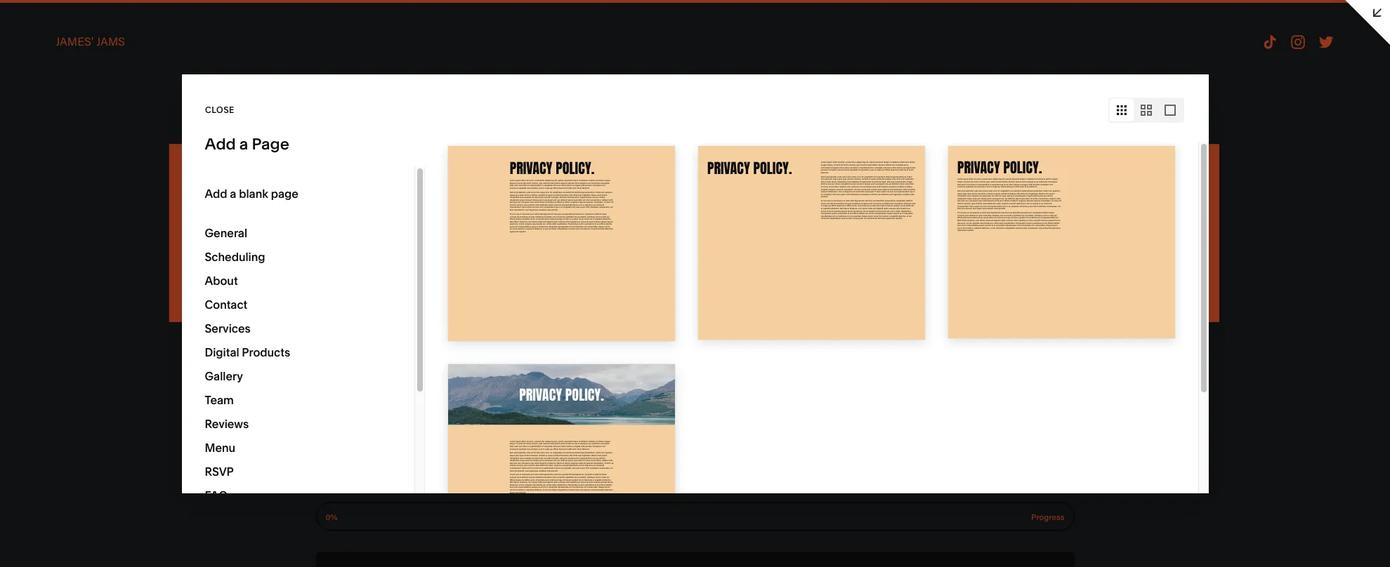 Task type: vqa. For each thing, say whether or not it's contained in the screenshot.
Google
no



Task type: describe. For each thing, give the bounding box(es) containing it.
content
[[99, 333, 137, 345]]

public
[[91, 240, 116, 250]]

these pages are public unless they're disabled or password-protected, but they don't appear in the navigation. search engines can also discover them.
[[23, 240, 210, 284]]

unless
[[118, 240, 144, 250]]

become
[[50, 333, 89, 345]]

can
[[157, 262, 171, 273]]

the
[[32, 262, 45, 273]]

pages
[[49, 240, 74, 250]]

navigation.
[[47, 262, 91, 273]]

discover
[[23, 273, 57, 284]]

search
[[93, 262, 121, 273]]

appear
[[176, 251, 204, 261]]

add a new page to the "not linked" navigation group image
[[172, 209, 188, 224]]



Task type: locate. For each thing, give the bounding box(es) containing it.
add a new page to the "main navigation" group image
[[172, 116, 188, 131]]

but
[[119, 251, 132, 261]]

they're
[[146, 240, 173, 250]]

or
[[23, 251, 31, 261]]

become a content expert button
[[0, 323, 230, 366]]

also
[[173, 262, 190, 273]]

disabled
[[175, 240, 210, 250]]

a
[[91, 333, 97, 345]]

become a content expert
[[50, 333, 169, 345]]

password-
[[33, 251, 76, 261]]

engines
[[123, 262, 155, 273]]

they
[[134, 251, 152, 261]]

in
[[23, 262, 30, 273]]

expert
[[139, 333, 169, 345]]

are
[[76, 240, 89, 250]]

these
[[23, 240, 47, 250]]

them.
[[59, 273, 82, 284]]

don't
[[154, 251, 174, 261]]

protected,
[[76, 251, 117, 261]]



